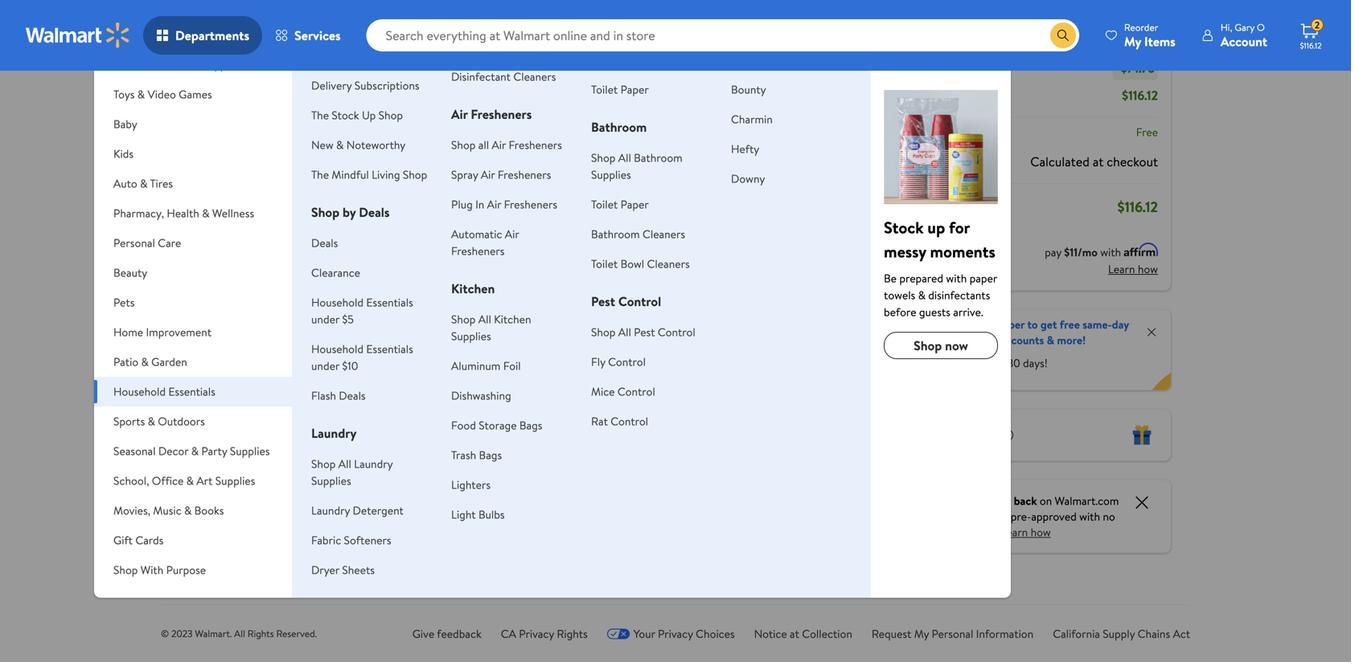 Task type: locate. For each thing, give the bounding box(es) containing it.
reorder my items
[[1125, 21, 1176, 50]]

1 vertical spatial 3+
[[212, 457, 223, 470]]

the stock up shop link
[[311, 107, 403, 123]]

2 horizontal spatial 3+
[[461, 25, 472, 39]]

2 toilet paper link from the top
[[591, 197, 649, 212]]

household essentials under $10 link
[[311, 341, 413, 374]]

1 horizontal spatial how
[[1138, 261, 1158, 277]]

toys
[[113, 86, 135, 102]]

1 vertical spatial my
[[914, 627, 929, 642]]

shipping
[[880, 124, 921, 140]]

all inside shop all bathroom supplies
[[618, 150, 631, 166]]

2 toilet from the top
[[591, 197, 618, 212]]

how down on
[[1031, 525, 1051, 541]]

3 deal from the left
[[713, 186, 732, 200]]

air left fryer
[[240, 406, 257, 424]]

3+ inside now $49.00 group
[[212, 457, 223, 470]]

1 horizontal spatial at
[[1093, 153, 1104, 171]]

back
[[1014, 494, 1037, 509]]

new
[[311, 137, 334, 153]]

supplies right art
[[215, 473, 255, 489]]

outdoors
[[158, 414, 205, 430]]

lighters
[[451, 477, 491, 493]]

now $348.00 $579.00 ge profile™ opal™ nugget ice maker with side tank, countertop icemaker, stainless steel
[[458, 333, 543, 495]]

2 paper from the top
[[621, 197, 649, 212]]

learn how link
[[1001, 525, 1051, 541]]

household up $10
[[311, 341, 364, 357]]

o
[[1257, 21, 1265, 34]]

paper
[[621, 82, 649, 97], [621, 197, 649, 212]]

bathroom up 'bathroom cleaners'
[[634, 150, 683, 166]]

1 horizontal spatial add to cart image
[[467, 286, 486, 305]]

household up sports
[[113, 384, 166, 400]]

banner
[[867, 310, 1171, 391]]

all for bathroom
[[618, 150, 631, 166]]

household essentials image
[[884, 90, 998, 204]]

walmart plus image
[[880, 326, 928, 342]]

bags down the nugget
[[520, 418, 543, 434]]

1 under from the top
[[311, 312, 340, 327]]

1 horizontal spatial free
[[1060, 317, 1080, 333]]

& down prepared
[[918, 288, 926, 303]]

shop by deals
[[311, 204, 390, 221]]

toilet paper link up shop all bathroom supplies
[[591, 82, 649, 97]]

cleaners for disinfectant cleaners
[[514, 69, 556, 84]]

trash bags
[[451, 448, 502, 463]]

add to cart image inside now $348.00 group
[[467, 286, 486, 305]]

air inside automatic air fresheners
[[505, 226, 519, 242]]

0 vertical spatial toilet paper
[[591, 82, 649, 97]]

2 vertical spatial bathroom
[[591, 226, 640, 242]]

household essentials under $5 link
[[311, 295, 413, 327]]

under for household essentials under $10
[[311, 358, 340, 374]]

all up $348.00
[[478, 312, 491, 327]]

add button inside now $16.98 group
[[585, 283, 644, 309]]

fresheners inside automatic air fresheners
[[451, 243, 505, 259]]

all inside shop all laundry supplies
[[339, 457, 351, 472]]

1 deal from the left
[[464, 186, 484, 200]]

0 horizontal spatial learn how
[[1001, 525, 1051, 541]]

now inside the now $349.00 $499.00 $349.00/ca xbox series x video game console, black 5676
[[334, 333, 362, 353]]

with up party
[[209, 424, 233, 442]]

light bulbs
[[451, 507, 505, 523]]

steel inside "now $348.00 $579.00 ge profile™ opal™ nugget ice maker with side tank, countertop icemaker, stainless steel"
[[509, 477, 537, 495]]

2 the from the top
[[311, 167, 329, 183]]

home, furniture & appliances
[[113, 57, 259, 72]]

supplies inside dropdown button
[[215, 473, 255, 489]]

add inside now $348.00 group
[[486, 288, 507, 303]]

laundry down console,
[[354, 457, 393, 472]]

in
[[476, 197, 485, 212]]

dismiss capital one banner image
[[1133, 494, 1152, 513]]

1 vertical spatial kitchen
[[494, 312, 531, 327]]

essentials for household essentials under $5
[[366, 295, 413, 311]]

fabric
[[311, 533, 341, 549]]

$116.12 down $71.76
[[1122, 86, 1158, 104]]

earn 5% cash back on walmart.com
[[948, 494, 1119, 509]]

0 vertical spatial pest
[[591, 293, 615, 311]]

shop for shop more deals
[[200, 147, 231, 167]]

now $348.00 group
[[458, 177, 553, 495]]

deal for now $348.00
[[464, 186, 484, 200]]

new & noteworthy link
[[311, 137, 406, 153]]

kitchen up $348.00
[[494, 312, 531, 327]]

risk.
[[979, 525, 999, 541]]

personal inside dropdown button
[[113, 235, 155, 251]]

2 horizontal spatial add button
[[585, 283, 644, 309]]

rights left reserved.
[[248, 627, 274, 641]]

deal down spray
[[464, 186, 484, 200]]

under inside household essentials under $5
[[311, 312, 340, 327]]

$5
[[342, 312, 354, 327]]

1 privacy from the left
[[519, 627, 554, 642]]

0 vertical spatial cleaners
[[514, 69, 556, 84]]

now up aluminum
[[458, 333, 487, 353]]

2 vertical spatial household
[[113, 384, 166, 400]]

1 horizontal spatial steel
[[509, 477, 537, 495]]

2 vertical spatial 3+ day shipping
[[337, 471, 401, 484]]

household for $10
[[311, 341, 364, 357]]

0 horizontal spatial bags
[[479, 448, 502, 463]]

flash deals link
[[311, 388, 366, 404]]

the mindful living shop
[[311, 167, 427, 183]]

dishwashing link
[[451, 388, 511, 404]]

3+ inside now $349.00 group
[[337, 471, 348, 484]]

black
[[385, 420, 415, 438]]

1 horizontal spatial privacy
[[658, 627, 693, 642]]

steel up 'divider,'
[[209, 406, 237, 424]]

learn how down affirm icon
[[1108, 261, 1158, 277]]

now up chefman
[[209, 333, 238, 353]]

& inside stock up for messy moments be prepared with paper towels & disinfectants before guests arrive.
[[918, 288, 926, 303]]

shop for shop by deals
[[311, 204, 340, 221]]

delivery for delivery subscriptions
[[311, 78, 352, 93]]

1 horizontal spatial pest
[[634, 325, 655, 340]]

give feedback
[[412, 627, 482, 642]]

choices
[[696, 627, 735, 642]]

toilet paper link
[[591, 82, 649, 97], [591, 197, 649, 212]]

home, furniture & appliances button
[[94, 50, 292, 80]]

fresheners down spray air fresheners
[[504, 197, 558, 212]]

0 horizontal spatial 3+
[[212, 457, 223, 470]]

3 now from the left
[[458, 333, 487, 353]]

1 the from the top
[[311, 107, 329, 123]]

pest control
[[591, 293, 661, 311]]

1 toilet from the top
[[591, 82, 618, 97]]

deal inside now $16.98 group
[[589, 186, 608, 200]]

0 vertical spatial toilet
[[591, 82, 618, 97]]

stock down estimated
[[884, 216, 924, 239]]

2 under from the top
[[311, 358, 340, 374]]

& right the health
[[202, 206, 210, 221]]

count
[[582, 473, 617, 491]]

delivery
[[374, 25, 409, 39], [311, 78, 352, 93]]

3+ day shipping up disinfectant cleaners link
[[461, 25, 526, 39]]

0 vertical spatial bags
[[520, 418, 543, 434]]

pest down pest control
[[634, 325, 655, 340]]

free right get
[[1060, 317, 1080, 333]]

deal down shop all bathroom supplies
[[589, 186, 608, 200]]

control for pest control
[[619, 293, 661, 311]]

supplies inside shop all bathroom supplies
[[591, 167, 631, 183]]

now inside now $16.98 $24.28 21.2 ¢/count welch's, gluten free,  berries 'n cherries fruit snacks 0.8oz pouches, 80 count case
[[582, 333, 611, 353]]

kitchen
[[451, 280, 495, 298], [494, 312, 531, 327]]

bathroom for bathroom
[[591, 118, 647, 136]]

1 vertical spatial pest
[[634, 325, 655, 340]]

learn how down back
[[1001, 525, 1051, 541]]

1 horizontal spatial stainless
[[458, 477, 506, 495]]

cleaners up toilet bowl cleaners
[[643, 226, 686, 242]]

0 horizontal spatial at
[[790, 627, 800, 642]]

now down $5
[[334, 333, 362, 353]]

add for $349.00
[[362, 288, 382, 303]]

& right sports
[[148, 414, 155, 430]]

air down 'plug in air fresheners' 'link'
[[505, 226, 519, 242]]

bounty
[[731, 82, 766, 97]]

2 vertical spatial laundry
[[311, 503, 350, 519]]

all inside the shop all kitchen supplies
[[478, 312, 491, 327]]

essentials inside household essentials under $5
[[366, 295, 413, 311]]

delivery for delivery
[[374, 25, 409, 39]]

shop more deals
[[200, 147, 306, 167]]

0 vertical spatial personal
[[113, 235, 155, 251]]

1 vertical spatial toilet paper link
[[591, 197, 649, 212]]

supplies up $579.00
[[451, 329, 491, 344]]

with inside see if you're pre-approved with no credit risk.
[[1080, 509, 1101, 525]]

now $49.00 group
[[209, 177, 305, 479]]

notice at collection
[[754, 627, 853, 642]]

add button for $349.00
[[336, 283, 395, 309]]

add button up 'shop all kitchen supplies' link at the left of page
[[461, 283, 519, 309]]

appliances
[[207, 57, 259, 72]]

my for personal
[[914, 627, 929, 642]]

4 now from the left
[[582, 333, 611, 353]]

fresheners down automatic
[[451, 243, 505, 259]]

add to cart image up $5
[[343, 286, 362, 305]]

paper up shop all bathroom supplies
[[621, 82, 649, 97]]

opal™
[[458, 389, 490, 406]]

0 vertical spatial for
[[949, 216, 970, 239]]

3 add to cart image from the left
[[592, 286, 611, 305]]

pest up shop all pest control link
[[591, 293, 615, 311]]

stainless up 'light bulbs'
[[458, 477, 506, 495]]

toys & video games
[[113, 86, 212, 102]]

1 horizontal spatial for
[[991, 355, 1005, 371]]

shop inside shop all laundry supplies
[[311, 457, 336, 472]]

1 vertical spatial laundry
[[354, 457, 393, 472]]

0 vertical spatial toilet paper link
[[591, 82, 649, 97]]

reserved.
[[276, 627, 317, 641]]

all up fly control link
[[618, 325, 631, 340]]

0 vertical spatial learn how
[[1108, 261, 1158, 277]]

1 vertical spatial toilet paper
[[591, 197, 649, 212]]

privacy right your
[[658, 627, 693, 642]]

console,
[[334, 420, 382, 438]]

now up fly
[[582, 333, 611, 353]]

3 add button from the left
[[585, 283, 644, 309]]

free
[[1137, 124, 1158, 140]]

free down gas
[[968, 355, 988, 371]]

1 horizontal spatial delivery
[[374, 25, 409, 39]]

personal left information on the right
[[932, 627, 974, 642]]

supplies inside the shop all kitchen supplies
[[451, 329, 491, 344]]

essentials inside dropdown button
[[168, 384, 215, 400]]

& left party
[[191, 444, 199, 459]]

household up $5
[[311, 295, 364, 311]]

0 vertical spatial under
[[311, 312, 340, 327]]

2 vertical spatial 3+
[[337, 471, 348, 484]]

estimated
[[880, 198, 936, 216]]

my right request in the right bottom of the page
[[914, 627, 929, 642]]

2 vertical spatial toilet
[[591, 256, 618, 272]]

'n
[[656, 403, 668, 420]]

steel inside chefman turbo fry stainless steel air fryer with basket divider, 8 quart
[[209, 406, 237, 424]]

plug
[[451, 197, 473, 212]]

toilet paper up shop all bathroom supplies
[[591, 82, 649, 97]]

3 toilet from the top
[[591, 256, 618, 272]]

supplies inside shop all laundry supplies
[[311, 473, 351, 489]]

0 horizontal spatial stock
[[332, 107, 359, 123]]

privacy for ca
[[519, 627, 554, 642]]

laundry up 'fabric'
[[311, 503, 350, 519]]

shop for shop all bathroom supplies
[[591, 150, 616, 166]]

now $349.00 group
[[334, 177, 429, 494]]

1 vertical spatial stainless
[[458, 477, 506, 495]]

supplies up laundry detergent link at the bottom of the page
[[311, 473, 351, 489]]

bathroom up bowl in the top left of the page
[[591, 226, 640, 242]]

air
[[451, 105, 468, 123], [492, 137, 506, 153], [481, 167, 495, 183], [487, 197, 501, 212], [505, 226, 519, 242], [240, 406, 257, 424]]

1 toilet paper from the top
[[591, 82, 649, 97]]

stock left the up
[[332, 107, 359, 123]]

1 horizontal spatial learn how
[[1108, 261, 1158, 277]]

california supply chains act link
[[1053, 627, 1191, 642]]

1 vertical spatial paper
[[621, 197, 649, 212]]

shop inside the shop all kitchen supplies
[[451, 312, 476, 327]]

learn right risk.
[[1001, 525, 1028, 541]]

bathroom inside shop all bathroom supplies
[[634, 150, 683, 166]]

fly control
[[591, 354, 646, 370]]

delivery right pickup
[[374, 25, 409, 39]]

1 vertical spatial video
[[334, 403, 366, 420]]

laundry down flash deals
[[311, 425, 357, 442]]

add inside now $16.98 group
[[611, 288, 631, 303]]

Try Walmart+ free for 30 days! checkbox
[[880, 356, 894, 370]]

1 vertical spatial household
[[311, 341, 364, 357]]

1 vertical spatial cleaners
[[643, 226, 686, 242]]

toilet paper link up bathroom cleaners link
[[591, 197, 649, 212]]

the up new on the top left of page
[[311, 107, 329, 123]]

0 vertical spatial 3+ day shipping
[[461, 25, 526, 39]]

toilet paper up bathroom cleaners link
[[591, 197, 649, 212]]

0 horizontal spatial free
[[968, 355, 988, 371]]

stock up for messy moments be prepared with paper towels & disinfectants before guests arrive.
[[884, 216, 997, 320]]

paper up bathroom cleaners link
[[621, 197, 649, 212]]

under left $10
[[311, 358, 340, 374]]

3+ up art
[[212, 457, 223, 470]]

0 vertical spatial stainless
[[230, 389, 278, 406]]

kids
[[113, 146, 134, 162]]

shop inside shop all bathroom supplies
[[591, 150, 616, 166]]

learn more about gifting image
[[1002, 429, 1015, 442]]

& inside "dropdown button"
[[137, 86, 145, 102]]

search icon image
[[1057, 29, 1070, 42]]

rights left privacy choices icon
[[557, 627, 588, 642]]

1 now from the left
[[209, 333, 238, 353]]

1 horizontal spatial add button
[[461, 283, 519, 309]]

0 vertical spatial essentials
[[366, 295, 413, 311]]

all right "walmart."
[[234, 627, 245, 641]]

personal up beauty
[[113, 235, 155, 251]]

2 now from the left
[[334, 333, 362, 353]]

1 vertical spatial for
[[991, 355, 1005, 371]]

0 horizontal spatial 3+ day shipping
[[212, 457, 277, 470]]

Search search field
[[367, 19, 1079, 51]]

1 horizontal spatial rights
[[557, 627, 588, 642]]

essentials
[[366, 295, 413, 311], [366, 341, 413, 357], [168, 384, 215, 400]]

3+
[[461, 25, 472, 39], [212, 457, 223, 470], [337, 471, 348, 484]]

my inside reorder my items
[[1125, 33, 1142, 50]]

under left $5
[[311, 312, 340, 327]]

kitchen up the shop all kitchen supplies
[[451, 280, 495, 298]]

2 add to cart image from the left
[[467, 286, 486, 305]]

1 horizontal spatial my
[[1125, 33, 1142, 50]]

©
[[161, 627, 169, 641]]

deals up clearance
[[311, 235, 338, 251]]

my for items
[[1125, 33, 1142, 50]]

lighters link
[[451, 477, 491, 493]]

1 vertical spatial delivery
[[311, 78, 352, 93]]

my up -$71.76
[[1125, 33, 1142, 50]]

for left 30
[[991, 355, 1005, 371]]

stainless
[[230, 389, 278, 406], [458, 477, 506, 495]]

delivery subscriptions
[[311, 78, 420, 93]]

earn
[[948, 494, 970, 509]]

add for $348.00
[[486, 288, 507, 303]]

$116.12 down 2
[[1300, 40, 1322, 51]]

cleaners right bowl in the top left of the page
[[647, 256, 690, 272]]

laundry inside shop all laundry supplies
[[354, 457, 393, 472]]

add to cart image inside now $349.00 group
[[343, 286, 362, 305]]

0 horizontal spatial my
[[914, 627, 929, 642]]

1 add button from the left
[[336, 283, 395, 309]]

deals
[[271, 147, 306, 167], [359, 204, 390, 221], [311, 235, 338, 251], [339, 388, 366, 404]]

movies,
[[113, 503, 150, 519]]

stainless inside chefman turbo fry stainless steel air fryer with basket divider, 8 quart
[[230, 389, 278, 406]]

add inside now $349.00 group
[[362, 288, 382, 303]]

3+ for xbox series x video game console, black
[[337, 471, 348, 484]]

light bulbs link
[[451, 507, 505, 523]]

0 horizontal spatial deal
[[464, 186, 484, 200]]

at left checkout
[[1093, 153, 1104, 171]]

shop inside dropdown button
[[113, 563, 138, 578]]

1 vertical spatial stock
[[884, 216, 924, 239]]

0 horizontal spatial delivery
[[311, 78, 352, 93]]

2 horizontal spatial add
[[611, 288, 631, 303]]

patio & garden
[[113, 354, 187, 370]]

shop for shop all kitchen supplies
[[451, 312, 476, 327]]

learn down affirm icon
[[1108, 261, 1136, 277]]

gift
[[113, 533, 133, 549]]

1 horizontal spatial 3+ day shipping
[[337, 471, 401, 484]]

supplies for kitchen
[[451, 329, 491, 344]]

walmart+
[[918, 355, 965, 371]]

household inside household essentials under $10
[[311, 341, 364, 357]]

spray air fresheners
[[451, 167, 551, 183]]

air right spray
[[481, 167, 495, 183]]

fabric softeners
[[311, 533, 391, 549]]

1 vertical spatial toilet
[[591, 197, 618, 212]]

2 privacy from the left
[[658, 627, 693, 642]]

0 vertical spatial steel
[[209, 406, 237, 424]]

30
[[1008, 355, 1021, 371]]

household for $5
[[311, 295, 364, 311]]

0 vertical spatial at
[[1093, 153, 1104, 171]]

sports & outdoors
[[113, 414, 205, 430]]

reorder
[[1125, 21, 1159, 34]]

delivery subscriptions link
[[311, 78, 420, 93]]

1 horizontal spatial 3+
[[337, 471, 348, 484]]

purpose
[[166, 563, 206, 578]]

how down affirm icon
[[1138, 261, 1158, 277]]

1 vertical spatial 3+ day shipping
[[212, 457, 277, 470]]

add button inside now $348.00 group
[[461, 283, 519, 309]]

3+ day shipping up detergent
[[337, 471, 401, 484]]

laundry
[[311, 425, 357, 442], [354, 457, 393, 472], [311, 503, 350, 519]]

0 vertical spatial video
[[148, 86, 176, 102]]

bags down tank,
[[479, 448, 502, 463]]

essentials inside household essentials under $10
[[366, 341, 413, 357]]

0 vertical spatial laundry
[[311, 425, 357, 442]]

add to cart image up 'shop all kitchen supplies' link at the left of page
[[467, 286, 486, 305]]

with inside chefman turbo fry stainless steel air fryer with basket divider, 8 quart
[[209, 424, 233, 442]]

add to cart image for $348.00
[[467, 286, 486, 305]]

at right notice
[[790, 627, 800, 642]]

request my personal information
[[872, 627, 1034, 642]]

0 horizontal spatial personal
[[113, 235, 155, 251]]

bathroom for bathroom cleaners
[[591, 226, 640, 242]]

0 horizontal spatial stainless
[[230, 389, 278, 406]]

2 add button from the left
[[461, 283, 519, 309]]

3+ for chefman turbo fry stainless steel air fryer with basket divider, 8 quart
[[212, 457, 223, 470]]

privacy for your
[[658, 627, 693, 642]]

2 deal from the left
[[589, 186, 608, 200]]

add to cart image down "toilet bowl cleaners" link
[[592, 286, 611, 305]]

affirm image
[[1124, 243, 1158, 257]]

1 horizontal spatial video
[[334, 403, 366, 420]]

0 horizontal spatial how
[[1031, 525, 1051, 541]]

patio & garden button
[[94, 348, 292, 377]]

3+ day shipping for xbox series x video game console, black
[[337, 471, 401, 484]]

add to cart image
[[343, 286, 362, 305], [467, 286, 486, 305], [592, 286, 611, 305]]

shop now
[[914, 337, 969, 355]]

0 horizontal spatial add to cart image
[[343, 286, 362, 305]]

1 horizontal spatial learn
[[1108, 261, 1136, 277]]

3+ day shipping inside now $349.00 group
[[337, 471, 401, 484]]

deal inside now $348.00 group
[[464, 186, 484, 200]]

$116.12 up affirm icon
[[1118, 197, 1158, 217]]

3 add from the left
[[611, 288, 631, 303]]

day inside now $349.00 group
[[350, 471, 364, 484]]

cleaners for bathroom cleaners
[[643, 226, 686, 242]]

steel down countertop
[[509, 477, 537, 495]]

add button inside now $349.00 group
[[336, 283, 395, 309]]

supplies inside dropdown button
[[230, 444, 270, 459]]

all for kitchen
[[478, 312, 491, 327]]

& right new on the top left of page
[[336, 137, 344, 153]]

1 vertical spatial bags
[[479, 448, 502, 463]]

household inside household essentials under $5
[[311, 295, 364, 311]]

with right $11/mo
[[1101, 245, 1122, 260]]

1 vertical spatial how
[[1031, 525, 1051, 541]]

under for household essentials under $5
[[311, 312, 340, 327]]

21.2
[[582, 367, 600, 383]]

0 vertical spatial my
[[1125, 33, 1142, 50]]

now inside "now $348.00 $579.00 ge profile™ opal™ nugget ice maker with side tank, countertop icemaker, stainless steel"
[[458, 333, 487, 353]]

shop for shop now
[[914, 337, 942, 355]]

under inside household essentials under $10
[[311, 358, 340, 374]]

1 add from the left
[[362, 288, 382, 303]]

0 horizontal spatial steel
[[209, 406, 237, 424]]

with left the no
[[1080, 509, 1101, 525]]

for inside stock up for messy moments be prepared with paper towels & disinfectants before guests arrive.
[[949, 216, 970, 239]]

0 vertical spatial bathroom
[[591, 118, 647, 136]]

3+ day shipping inside now $49.00 group
[[212, 457, 277, 470]]

supplies up 'bathroom cleaners'
[[591, 167, 631, 183]]

free inside the become a member to get free same-day delivery, gas discounts & more!
[[1060, 317, 1080, 333]]

movies, music & books button
[[94, 496, 292, 526]]

3+ up disinfectant at the left top
[[461, 25, 472, 39]]

free
[[1060, 317, 1080, 333], [968, 355, 988, 371]]

& right toys
[[137, 86, 145, 102]]

1 vertical spatial at
[[790, 627, 800, 642]]

with up 1228
[[515, 406, 539, 424]]

0 horizontal spatial add
[[362, 288, 382, 303]]

2 add from the left
[[486, 288, 507, 303]]

0 vertical spatial delivery
[[374, 25, 409, 39]]

add button
[[336, 283, 395, 309], [461, 283, 519, 309], [585, 283, 644, 309]]

see if you're pre-approved with no credit risk.
[[948, 509, 1116, 541]]

¢/count
[[603, 367, 641, 383]]

1 horizontal spatial personal
[[932, 627, 974, 642]]

close walmart plus section image
[[1146, 326, 1158, 339]]

shipping inside now $349.00 group
[[367, 471, 401, 484]]

1 horizontal spatial stock
[[884, 216, 924, 239]]

0 vertical spatial free
[[1060, 317, 1080, 333]]

1 vertical spatial steel
[[509, 477, 537, 495]]

toilet for 2nd toilet paper link from the bottom of the page
[[591, 82, 618, 97]]

account
[[1221, 33, 1268, 50]]

delivery up the stock up shop
[[311, 78, 352, 93]]

$16.98
[[615, 333, 654, 353]]

cleaners right disinfectant at the left top
[[514, 69, 556, 84]]

$349.00
[[366, 333, 417, 353]]

bathroom cleaners
[[591, 226, 686, 242]]

the stock up shop
[[311, 107, 403, 123]]

with up disinfectants
[[946, 271, 967, 286]]

1 add to cart image from the left
[[343, 286, 362, 305]]

0 vertical spatial the
[[311, 107, 329, 123]]

add
[[362, 288, 382, 303], [486, 288, 507, 303], [611, 288, 631, 303]]



Task type: vqa. For each thing, say whether or not it's contained in the screenshot.
COVID-
no



Task type: describe. For each thing, give the bounding box(es) containing it.
a
[[976, 317, 982, 333]]

pouches,
[[582, 456, 632, 473]]

be
[[884, 271, 897, 286]]

1 vertical spatial $116.12
[[1122, 86, 1158, 104]]

gift cards button
[[94, 526, 292, 556]]

video inside "dropdown button"
[[148, 86, 176, 102]]

all for pest control
[[618, 325, 631, 340]]

supplies for laundry
[[311, 473, 351, 489]]

by
[[343, 204, 356, 221]]

turbo
[[263, 371, 295, 389]]

& right "furniture"
[[197, 57, 204, 72]]

more
[[235, 147, 268, 167]]

air right all at the top
[[492, 137, 506, 153]]

fryer
[[260, 406, 289, 424]]

snacks
[[582, 438, 620, 456]]

fresheners down shop all air fresheners
[[498, 167, 551, 183]]

shop for shop all pest control
[[591, 325, 616, 340]]

1 vertical spatial learn
[[1001, 525, 1028, 541]]

shop all air fresheners link
[[451, 137, 562, 153]]

now for now $348.00 $579.00 ge profile™ opal™ nugget ice maker with side tank, countertop icemaker, stainless steel
[[458, 333, 487, 353]]

cherries
[[582, 420, 630, 438]]

2 toilet paper from the top
[[591, 197, 649, 212]]

laundry for laundry detergent
[[311, 503, 350, 519]]

0 vertical spatial kitchen
[[451, 280, 495, 298]]

add to cart image for $349.00
[[343, 286, 362, 305]]

0.8oz
[[623, 438, 653, 456]]

shipping inside now $348.00 group
[[487, 457, 521, 470]]

toilet for "toilet bowl cleaners" link
[[591, 256, 618, 272]]

deals right by
[[359, 204, 390, 221]]

0 horizontal spatial pest
[[591, 293, 615, 311]]

gifting image
[[1133, 426, 1152, 445]]

case
[[620, 473, 647, 491]]

shop with purpose button
[[94, 556, 292, 586]]

game
[[369, 403, 402, 420]]

walmart.
[[195, 627, 232, 641]]

0 vertical spatial how
[[1138, 261, 1158, 277]]

shop all air fresheners
[[451, 137, 562, 153]]

rat control
[[591, 414, 648, 430]]

at for notice
[[790, 627, 800, 642]]

control for mice control
[[618, 384, 655, 400]]

air fresheners
[[451, 105, 532, 123]]

calculated
[[1031, 153, 1090, 171]]

deal for now $16.98
[[589, 186, 608, 200]]

sports & outdoors button
[[94, 407, 292, 437]]

shop with purpose
[[113, 563, 206, 578]]

toilet for first toilet paper link from the bottom
[[591, 197, 618, 212]]

video inside the now $349.00 $499.00 $349.00/ca xbox series x video game console, black 5676
[[334, 403, 366, 420]]

services
[[295, 27, 341, 44]]

you're
[[978, 509, 1008, 525]]

0 horizontal spatial rights
[[248, 627, 274, 641]]

toys & video games button
[[94, 80, 292, 109]]

2 vertical spatial cleaners
[[647, 256, 690, 272]]

savings
[[880, 59, 922, 77]]

quart
[[265, 442, 299, 459]]

shop all laundry supplies
[[311, 457, 393, 489]]

rat control link
[[591, 414, 648, 430]]

become
[[934, 317, 974, 333]]

now $16.98 group
[[582, 177, 678, 491]]

the for the stock up shop
[[311, 107, 329, 123]]

privacy choices icon image
[[607, 629, 630, 640]]

2
[[1315, 18, 1320, 32]]

air right in
[[487, 197, 501, 212]]

$71.76
[[1121, 59, 1155, 77]]

1 vertical spatial learn how
[[1001, 525, 1051, 541]]

no
[[1103, 509, 1116, 525]]

arrive.
[[953, 304, 984, 320]]

baby
[[113, 116, 137, 132]]

day inside now $348.00 group
[[470, 457, 484, 470]]

0 vertical spatial $116.12
[[1300, 40, 1322, 51]]

shop now link
[[884, 332, 998, 360]]

your privacy choices
[[634, 627, 735, 642]]

air inside chefman turbo fry stainless steel air fryer with basket divider, 8 quart
[[240, 406, 257, 424]]

control for rat control
[[611, 414, 648, 430]]

& inside dropdown button
[[202, 206, 210, 221]]

add button for $348.00
[[461, 283, 519, 309]]

now for now $49.00
[[209, 333, 238, 353]]

& right patio
[[141, 354, 149, 370]]

kitchen inside the shop all kitchen supplies
[[494, 312, 531, 327]]

all for laundry
[[339, 457, 351, 472]]

deals down the $349.00/ca
[[339, 388, 366, 404]]

health
[[167, 206, 199, 221]]

5%
[[973, 494, 987, 509]]

add to cart image inside now $16.98 group
[[592, 286, 611, 305]]

3+ day shipping for chefman turbo fry stainless steel air fryer with basket divider, 8 quart
[[212, 457, 277, 470]]

fresheners up spray air fresheners link
[[509, 137, 562, 153]]

prepared
[[900, 271, 944, 286]]

gary
[[1235, 21, 1255, 34]]

charmin
[[731, 111, 773, 127]]

banner containing become a member to get free same-day delivery, gas discounts & more!
[[867, 310, 1171, 391]]

& left tires
[[140, 176, 148, 191]]

delivery,
[[934, 333, 976, 348]]

auto
[[113, 176, 137, 191]]

become a member to get free same-day delivery, gas discounts & more!
[[934, 317, 1129, 348]]

bounty link
[[731, 82, 766, 97]]

notice at collection link
[[754, 627, 853, 642]]

gas
[[979, 333, 995, 348]]

1 vertical spatial free
[[968, 355, 988, 371]]

deals left new on the top left of page
[[271, 147, 306, 167]]

2 vertical spatial $116.12
[[1118, 197, 1158, 217]]

automatic air fresheners
[[451, 226, 519, 259]]

pay
[[1045, 245, 1062, 260]]

california supply chains act
[[1053, 627, 1191, 642]]

stainless inside "now $348.00 $579.00 ge profile™ opal™ nugget ice maker with side tank, countertop icemaker, stainless steel"
[[458, 477, 506, 495]]

with inside "now $348.00 $579.00 ge profile™ opal™ nugget ice maker with side tank, countertop icemaker, stainless steel"
[[515, 406, 539, 424]]

2-day shipping inside now $348.00 group
[[461, 457, 521, 470]]

shop all bathroom supplies
[[591, 150, 683, 183]]

flash
[[311, 388, 336, 404]]

auto & tires button
[[94, 169, 292, 199]]

with inside stock up for messy moments be prepared with paper towels & disinfectants before guests arrive.
[[946, 271, 967, 286]]

home improvement button
[[94, 318, 292, 348]]

taxes
[[880, 153, 910, 171]]

& left art
[[186, 473, 194, 489]]

shop for shop all air fresheners
[[451, 137, 476, 153]]

0 vertical spatial 3+
[[461, 25, 472, 39]]

supplies for bathroom
[[591, 167, 631, 183]]

1 toilet paper link from the top
[[591, 82, 649, 97]]

essentials for household essentials
[[168, 384, 215, 400]]

air down disinfectant at the left top
[[451, 105, 468, 123]]

request
[[872, 627, 912, 642]]

shop for shop all laundry supplies
[[311, 457, 336, 472]]

aluminum foil
[[451, 358, 521, 374]]

control for fly control
[[608, 354, 646, 370]]

walmart image
[[26, 23, 130, 48]]

household inside dropdown button
[[113, 384, 166, 400]]

chains
[[1138, 627, 1171, 642]]

Walmart Site-Wide search field
[[367, 19, 1079, 51]]

feedback
[[437, 627, 482, 642]]

household essentials button
[[94, 377, 292, 407]]

essentials for household essentials under $10
[[366, 341, 413, 357]]

kids button
[[94, 139, 292, 169]]

now for now $16.98 $24.28 21.2 ¢/count welch's, gluten free,  berries 'n cherries fruit snacks 0.8oz pouches, 80 count case
[[582, 333, 611, 353]]

series
[[364, 385, 398, 403]]

day inside now $49.00 group
[[226, 457, 240, 470]]

1 horizontal spatial bags
[[520, 418, 543, 434]]

music
[[153, 503, 182, 519]]

personal care
[[113, 235, 181, 251]]

notice
[[754, 627, 787, 642]]

household essentials under $10
[[311, 341, 413, 374]]

1 paper from the top
[[621, 82, 649, 97]]

day inside the become a member to get free same-day delivery, gas discounts & more!
[[1112, 317, 1129, 333]]

school,
[[113, 473, 149, 489]]

noteworthy
[[346, 137, 406, 153]]

stock inside stock up for messy moments be prepared with paper towels & disinfectants before guests arrive.
[[884, 216, 924, 239]]

to
[[1028, 317, 1038, 333]]

0 vertical spatial stock
[[332, 107, 359, 123]]

shop for shop with purpose
[[113, 563, 138, 578]]

xbox
[[334, 385, 361, 403]]

on
[[1040, 494, 1052, 509]]

laundry for laundry
[[311, 425, 357, 442]]

request my personal information link
[[872, 627, 1034, 642]]

& right music
[[184, 503, 192, 519]]

now $16.98 $24.28 21.2 ¢/count welch's, gluten free,  berries 'n cherries fruit snacks 0.8oz pouches, 80 count case
[[582, 333, 668, 491]]

shipping inside now $49.00 group
[[242, 457, 277, 470]]

trash
[[451, 448, 476, 463]]

hefty
[[731, 141, 760, 157]]

fresheners up "shop all air fresheners" link
[[471, 105, 532, 123]]

& inside the become a member to get free same-day delivery, gas discounts & more!
[[1047, 333, 1055, 348]]

aluminum
[[451, 358, 501, 374]]

moments
[[930, 241, 996, 263]]

household essentials under $5
[[311, 295, 413, 327]]

hefty link
[[731, 141, 760, 157]]

at for calculated
[[1093, 153, 1104, 171]]

mindful
[[332, 167, 369, 183]]

the for the mindful living shop
[[311, 167, 329, 183]]

care
[[158, 235, 181, 251]]

now for now $349.00 $499.00 $349.00/ca xbox series x video game console, black 5676
[[334, 333, 362, 353]]

2 horizontal spatial 3+ day shipping
[[461, 25, 526, 39]]

bathroom cleaners link
[[591, 226, 686, 242]]

mice control link
[[591, 384, 655, 400]]

mice control
[[591, 384, 655, 400]]

2- inside now $348.00 group
[[461, 457, 470, 470]]

$348.00
[[490, 333, 543, 353]]



